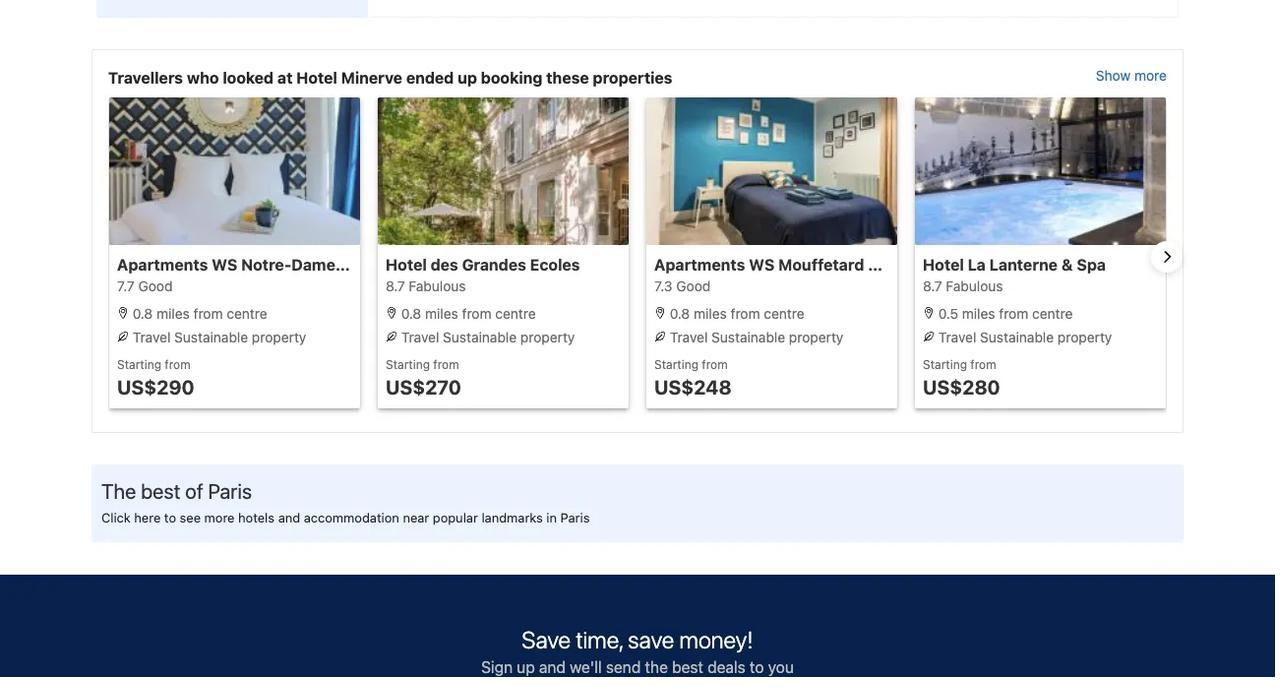Task type: describe. For each thing, give the bounding box(es) containing it.
miles for us$270
[[425, 306, 458, 322]]

near
[[403, 510, 429, 525]]

travel sustainable property for us$290
[[129, 329, 307, 346]]

from inside starting from us$290
[[165, 357, 191, 371]]

0.8 for us$270
[[401, 306, 422, 322]]

8.7 fabulous inside "hotel des grandes ecoles 8.7 fabulous"
[[386, 278, 466, 294]]

7.3 good
[[655, 278, 711, 294]]

7.7 good
[[117, 278, 173, 294]]

starting from us$270
[[386, 357, 461, 398]]

money!
[[680, 626, 754, 654]]

in
[[547, 510, 557, 525]]

0.8 miles from centre for us$270
[[398, 306, 536, 322]]

from down apartments ws notre-dame - linné 7.7 good
[[193, 306, 223, 322]]

sign
[[481, 658, 513, 677]]

0.8 for us$290
[[133, 306, 153, 322]]

properties
[[593, 68, 673, 87]]

travel for us$248
[[670, 329, 708, 346]]

starting for us$290
[[117, 357, 161, 371]]

travellers who looked at hotel minerve ended up booking these properties
[[108, 68, 673, 87]]

here
[[134, 510, 161, 525]]

save time, save money! sign up and we'll send the best deals to you
[[481, 626, 794, 677]]

hotel for us$280
[[923, 256, 964, 274]]

see
[[180, 510, 201, 525]]

sustainable for us$290
[[174, 329, 248, 346]]

deals
[[708, 658, 746, 677]]

save
[[628, 626, 675, 654]]

hotel for us$270
[[386, 256, 427, 274]]

from down hotel la lanterne & spa 8.7 fabulous
[[999, 306, 1029, 322]]

at
[[278, 68, 293, 87]]

from inside starting from us$248
[[702, 357, 728, 371]]

best inside save time, save money! sign up and we'll send the best deals to you
[[672, 658, 704, 677]]

notre-
[[241, 256, 292, 274]]

travel sustainable property for us$270
[[398, 329, 575, 346]]

minerve
[[341, 68, 403, 87]]

ws for us$290
[[212, 256, 238, 274]]

travel sustainable property for us$280
[[935, 329, 1113, 346]]

- inside apartments ws notre-dame - linné 7.7 good
[[339, 256, 347, 274]]

centre for us$248
[[764, 306, 805, 322]]

ended
[[406, 68, 454, 87]]

us$290
[[117, 375, 195, 398]]

0.5
[[939, 306, 959, 322]]

to inside save time, save money! sign up and we'll send the best deals to you
[[750, 658, 764, 677]]

you
[[768, 658, 794, 677]]

centre for us$280
[[1033, 306, 1073, 322]]

property for us$270
[[521, 329, 575, 346]]

travel for us$280
[[939, 329, 977, 346]]

who
[[187, 68, 219, 87]]

miles for us$280
[[962, 306, 996, 322]]

- inside "apartments ws mouffetard - panthéon 7.3 good"
[[868, 256, 876, 274]]

apartments ws mouffetard - panthéon 7.3 good
[[655, 256, 952, 294]]

mouffetard
[[779, 256, 865, 274]]

landmarks
[[482, 510, 543, 525]]

&
[[1062, 256, 1073, 274]]

looked
[[223, 68, 274, 87]]

0.8 miles from centre for us$290
[[129, 306, 267, 322]]

starting for us$270
[[386, 357, 430, 371]]

ecoles
[[530, 256, 580, 274]]



Task type: locate. For each thing, give the bounding box(es) containing it.
best right the
[[672, 658, 704, 677]]

save
[[522, 626, 571, 654]]

1 horizontal spatial to
[[750, 658, 764, 677]]

0.8 miles from centre down 7.3 good
[[666, 306, 805, 322]]

starting inside starting from us$290
[[117, 357, 161, 371]]

property for us$248
[[789, 329, 844, 346]]

booking
[[481, 68, 543, 87]]

1 horizontal spatial up
[[517, 658, 535, 677]]

to
[[164, 510, 176, 525], [750, 658, 764, 677]]

more inside the best of paris click here to see more hotels and accommodation near popular landmarks in paris
[[204, 510, 235, 525]]

2 0.8 miles from centre from the left
[[398, 306, 536, 322]]

best up here
[[141, 479, 180, 504]]

1 travel sustainable property from the left
[[129, 329, 307, 346]]

0.8 for us$248
[[670, 306, 690, 322]]

accommodation
[[304, 510, 400, 525]]

miles for us$248
[[694, 306, 727, 322]]

popular
[[433, 510, 478, 525]]

property down apartments ws notre-dame - linné 7.7 good
[[252, 329, 307, 346]]

1 horizontal spatial and
[[539, 658, 566, 677]]

1 horizontal spatial paris
[[561, 510, 590, 525]]

starting
[[117, 357, 161, 371], [386, 357, 430, 371], [655, 357, 699, 371], [923, 357, 968, 371]]

travel up starting from us$248
[[670, 329, 708, 346]]

up
[[458, 68, 477, 87], [517, 658, 535, 677]]

1 vertical spatial best
[[672, 658, 704, 677]]

2 travel from the left
[[401, 329, 439, 346]]

from up us$280
[[971, 357, 997, 371]]

travel sustainable property down apartments ws notre-dame - linné 7.7 good
[[129, 329, 307, 346]]

miles down 7.3 good
[[694, 306, 727, 322]]

travel for us$290
[[133, 329, 171, 346]]

2 property from the left
[[521, 329, 575, 346]]

and
[[278, 510, 300, 525], [539, 658, 566, 677]]

0.8 miles from centre down the 7.7 good
[[129, 306, 267, 322]]

hotel left la
[[923, 256, 964, 274]]

0.8
[[133, 306, 153, 322], [401, 306, 422, 322], [670, 306, 690, 322]]

ws inside "apartments ws mouffetard - panthéon 7.3 good"
[[749, 256, 775, 274]]

1 vertical spatial and
[[539, 658, 566, 677]]

8.7 fabulous inside hotel la lanterne & spa 8.7 fabulous
[[923, 278, 1004, 294]]

centre down "hotel des grandes ecoles 8.7 fabulous"
[[496, 306, 536, 322]]

to left the you on the bottom of page
[[750, 658, 764, 677]]

time,
[[576, 626, 623, 654]]

0 horizontal spatial best
[[141, 479, 180, 504]]

1 horizontal spatial best
[[672, 658, 704, 677]]

1 horizontal spatial ws
[[749, 256, 775, 274]]

show more
[[1096, 68, 1167, 84]]

travel up starting from us$290
[[133, 329, 171, 346]]

travel sustainable property down "hotel des grandes ecoles 8.7 fabulous"
[[398, 329, 575, 346]]

sustainable for us$280
[[981, 329, 1054, 346]]

sustainable for us$248
[[712, 329, 786, 346]]

apartments ws notre-dame - linné 7.7 good
[[117, 256, 392, 294]]

up right ended
[[458, 68, 477, 87]]

hotel inside hotel la lanterne & spa 8.7 fabulous
[[923, 256, 964, 274]]

us$248
[[655, 375, 732, 398]]

centre for us$290
[[227, 306, 267, 322]]

0 vertical spatial more
[[1135, 68, 1167, 84]]

travel sustainable property down 0.5 miles from centre
[[935, 329, 1113, 346]]

sustainable down 0.5 miles from centre
[[981, 329, 1054, 346]]

4 travel sustainable property from the left
[[935, 329, 1113, 346]]

3 0.8 miles from centre from the left
[[666, 306, 805, 322]]

starting inside starting from us$270
[[386, 357, 430, 371]]

0 horizontal spatial to
[[164, 510, 176, 525]]

dame
[[292, 256, 336, 274]]

best inside the best of paris click here to see more hotels and accommodation near popular landmarks in paris
[[141, 479, 180, 504]]

paris right of
[[208, 479, 252, 504]]

more right see
[[204, 510, 235, 525]]

2 0.8 from the left
[[401, 306, 422, 322]]

0 horizontal spatial up
[[458, 68, 477, 87]]

sustainable for us$270
[[443, 329, 517, 346]]

apartments up the 7.7 good
[[117, 256, 208, 274]]

1 0.8 miles from centre from the left
[[129, 306, 267, 322]]

0 vertical spatial and
[[278, 510, 300, 525]]

these
[[547, 68, 589, 87]]

spa
[[1077, 256, 1106, 274]]

3 sustainable from the left
[[712, 329, 786, 346]]

apartments inside "apartments ws mouffetard - panthéon 7.3 good"
[[655, 256, 745, 274]]

show more link
[[1096, 66, 1167, 90]]

ws left mouffetard
[[749, 256, 775, 274]]

miles right 0.5
[[962, 306, 996, 322]]

starting up us$270 at the left bottom of page
[[386, 357, 430, 371]]

show
[[1096, 68, 1131, 84]]

1 miles from the left
[[157, 306, 190, 322]]

of
[[185, 479, 203, 504]]

2 sustainable from the left
[[443, 329, 517, 346]]

and right hotels
[[278, 510, 300, 525]]

centre down &
[[1033, 306, 1073, 322]]

3 travel sustainable property from the left
[[666, 329, 844, 346]]

1 horizontal spatial 8.7 fabulous
[[923, 278, 1004, 294]]

property for us$290
[[252, 329, 307, 346]]

more
[[1135, 68, 1167, 84], [204, 510, 235, 525]]

ws inside apartments ws notre-dame - linné 7.7 good
[[212, 256, 238, 274]]

up inside save time, save money! sign up and we'll send the best deals to you
[[517, 658, 535, 677]]

to inside the best of paris click here to see more hotels and accommodation near popular landmarks in paris
[[164, 510, 176, 525]]

1 ws from the left
[[212, 256, 238, 274]]

0.8 up starting from us$270
[[401, 306, 422, 322]]

1 horizontal spatial -
[[868, 256, 876, 274]]

- left panthéon
[[868, 256, 876, 274]]

0 vertical spatial up
[[458, 68, 477, 87]]

2 horizontal spatial hotel
[[923, 256, 964, 274]]

1 property from the left
[[252, 329, 307, 346]]

0 horizontal spatial ws
[[212, 256, 238, 274]]

from inside the starting from us$280
[[971, 357, 997, 371]]

lanterne
[[990, 256, 1058, 274]]

1 horizontal spatial apartments
[[655, 256, 745, 274]]

8.7 fabulous down "des"
[[386, 278, 466, 294]]

- left the linné
[[339, 256, 347, 274]]

2 ws from the left
[[749, 256, 775, 274]]

from up us$270 at the left bottom of page
[[433, 357, 459, 371]]

1 vertical spatial up
[[517, 658, 535, 677]]

des
[[431, 256, 458, 274]]

2 miles from the left
[[425, 306, 458, 322]]

from inside starting from us$270
[[433, 357, 459, 371]]

centre
[[227, 306, 267, 322], [496, 306, 536, 322], [764, 306, 805, 322], [1033, 306, 1073, 322]]

hotel la lanterne & spa 8.7 fabulous
[[923, 256, 1106, 294]]

1 apartments from the left
[[117, 256, 208, 274]]

3 travel from the left
[[670, 329, 708, 346]]

up right sign
[[517, 658, 535, 677]]

0 vertical spatial best
[[141, 479, 180, 504]]

miles down the 7.7 good
[[157, 306, 190, 322]]

travel sustainable property for us$248
[[666, 329, 844, 346]]

travel
[[133, 329, 171, 346], [401, 329, 439, 346], [670, 329, 708, 346], [939, 329, 977, 346]]

centre for us$270
[[496, 306, 536, 322]]

4 centre from the left
[[1033, 306, 1073, 322]]

more inside show more link
[[1135, 68, 1167, 84]]

from up us$248
[[702, 357, 728, 371]]

from up us$290
[[165, 357, 191, 371]]

travel sustainable property up starting from us$248
[[666, 329, 844, 346]]

8.7 fabulous down la
[[923, 278, 1004, 294]]

0.8 down the 7.7 good
[[133, 306, 153, 322]]

3 0.8 from the left
[[670, 306, 690, 322]]

4 property from the left
[[1058, 329, 1113, 346]]

sustainable down "hotel des grandes ecoles 8.7 fabulous"
[[443, 329, 517, 346]]

the
[[645, 658, 668, 677]]

4 miles from the left
[[962, 306, 996, 322]]

3 miles from the left
[[694, 306, 727, 322]]

0.8 miles from centre
[[129, 306, 267, 322], [398, 306, 536, 322], [666, 306, 805, 322]]

property for us$280
[[1058, 329, 1113, 346]]

1 sustainable from the left
[[174, 329, 248, 346]]

apartments inside apartments ws notre-dame - linné 7.7 good
[[117, 256, 208, 274]]

sustainable up starting from us$248
[[712, 329, 786, 346]]

apartments for us$248
[[655, 256, 745, 274]]

travel down 0.5
[[939, 329, 977, 346]]

0 horizontal spatial 0.8
[[133, 306, 153, 322]]

0.8 miles from centre down "hotel des grandes ecoles 8.7 fabulous"
[[398, 306, 536, 322]]

0 horizontal spatial -
[[339, 256, 347, 274]]

4 sustainable from the left
[[981, 329, 1054, 346]]

1 horizontal spatial hotel
[[386, 256, 427, 274]]

2 - from the left
[[868, 256, 876, 274]]

1 vertical spatial to
[[750, 658, 764, 677]]

more right show at top right
[[1135, 68, 1167, 84]]

0.5 miles from centre
[[935, 306, 1073, 322]]

2 centre from the left
[[496, 306, 536, 322]]

0 horizontal spatial apartments
[[117, 256, 208, 274]]

the
[[101, 479, 136, 504]]

linné
[[350, 256, 392, 274]]

starting up us$280
[[923, 357, 968, 371]]

best
[[141, 479, 180, 504], [672, 658, 704, 677]]

hotels
[[238, 510, 275, 525]]

1 0.8 from the left
[[133, 306, 153, 322]]

0 vertical spatial to
[[164, 510, 176, 525]]

miles down "des"
[[425, 306, 458, 322]]

hotel inside "hotel des grandes ecoles 8.7 fabulous"
[[386, 256, 427, 274]]

from down "hotel des grandes ecoles 8.7 fabulous"
[[462, 306, 492, 322]]

1 travel from the left
[[133, 329, 171, 346]]

centre down apartments ws notre-dame - linné 7.7 good
[[227, 306, 267, 322]]

0 horizontal spatial 0.8 miles from centre
[[129, 306, 267, 322]]

2 starting from the left
[[386, 357, 430, 371]]

travel for us$270
[[401, 329, 439, 346]]

ws for us$248
[[749, 256, 775, 274]]

panthéon
[[879, 256, 952, 274]]

8.7 fabulous
[[386, 278, 466, 294], [923, 278, 1004, 294]]

1 vertical spatial more
[[204, 510, 235, 525]]

la
[[968, 256, 986, 274]]

3 starting from the left
[[655, 357, 699, 371]]

property down spa
[[1058, 329, 1113, 346]]

starting inside starting from us$248
[[655, 357, 699, 371]]

property
[[252, 329, 307, 346], [521, 329, 575, 346], [789, 329, 844, 346], [1058, 329, 1113, 346]]

1 centre from the left
[[227, 306, 267, 322]]

4 starting from the left
[[923, 357, 968, 371]]

1 8.7 fabulous from the left
[[386, 278, 466, 294]]

2 travel sustainable property from the left
[[398, 329, 575, 346]]

1 vertical spatial paris
[[561, 510, 590, 525]]

we'll
[[570, 658, 602, 677]]

0.8 miles from centre for us$248
[[666, 306, 805, 322]]

starting from us$290
[[117, 357, 195, 398]]

0 horizontal spatial more
[[204, 510, 235, 525]]

grandes
[[462, 256, 527, 274]]

4 travel from the left
[[939, 329, 977, 346]]

hotel
[[296, 68, 338, 87], [386, 256, 427, 274], [923, 256, 964, 274]]

-
[[339, 256, 347, 274], [868, 256, 876, 274]]

2 apartments from the left
[[655, 256, 745, 274]]

travellers
[[108, 68, 183, 87]]

starting from us$248
[[655, 357, 732, 398]]

ws left "notre-"
[[212, 256, 238, 274]]

region containing us$290
[[93, 98, 1183, 416]]

paris right 'in'
[[561, 510, 590, 525]]

starting up us$248
[[655, 357, 699, 371]]

0.8 down 7.3 good
[[670, 306, 690, 322]]

3 centre from the left
[[764, 306, 805, 322]]

the best of paris click here to see more hotels and accommodation near popular landmarks in paris
[[101, 479, 590, 525]]

0 horizontal spatial hotel
[[296, 68, 338, 87]]

apartments up 7.3 good
[[655, 256, 745, 274]]

click
[[101, 510, 131, 525]]

3 property from the left
[[789, 329, 844, 346]]

travel up starting from us$270
[[401, 329, 439, 346]]

2 horizontal spatial 0.8
[[670, 306, 690, 322]]

to left see
[[164, 510, 176, 525]]

0 horizontal spatial and
[[278, 510, 300, 525]]

us$280
[[923, 375, 1001, 398]]

from down "apartments ws mouffetard - panthéon 7.3 good"
[[731, 306, 761, 322]]

0 horizontal spatial paris
[[208, 479, 252, 504]]

sustainable
[[174, 329, 248, 346], [443, 329, 517, 346], [712, 329, 786, 346], [981, 329, 1054, 346]]

1 starting from the left
[[117, 357, 161, 371]]

apartments for us$290
[[117, 256, 208, 274]]

travel sustainable property
[[129, 329, 307, 346], [398, 329, 575, 346], [666, 329, 844, 346], [935, 329, 1113, 346]]

1 - from the left
[[339, 256, 347, 274]]

0 vertical spatial paris
[[208, 479, 252, 504]]

sustainable up starting from us$290
[[174, 329, 248, 346]]

from
[[193, 306, 223, 322], [462, 306, 492, 322], [731, 306, 761, 322], [999, 306, 1029, 322], [165, 357, 191, 371], [433, 357, 459, 371], [702, 357, 728, 371], [971, 357, 997, 371]]

2 8.7 fabulous from the left
[[923, 278, 1004, 294]]

miles for us$290
[[157, 306, 190, 322]]

and down save on the bottom of the page
[[539, 658, 566, 677]]

send
[[606, 658, 641, 677]]

1 horizontal spatial 0.8
[[401, 306, 422, 322]]

and inside the best of paris click here to see more hotels and accommodation near popular landmarks in paris
[[278, 510, 300, 525]]

hotel right at
[[296, 68, 338, 87]]

0 horizontal spatial 8.7 fabulous
[[386, 278, 466, 294]]

region
[[93, 98, 1183, 416]]

paris
[[208, 479, 252, 504], [561, 510, 590, 525]]

property down "apartments ws mouffetard - panthéon 7.3 good"
[[789, 329, 844, 346]]

starting for us$248
[[655, 357, 699, 371]]

us$270
[[386, 375, 461, 398]]

hotel left "des"
[[386, 256, 427, 274]]

ws
[[212, 256, 238, 274], [749, 256, 775, 274]]

starting for us$280
[[923, 357, 968, 371]]

2 horizontal spatial 0.8 miles from centre
[[666, 306, 805, 322]]

miles
[[157, 306, 190, 322], [425, 306, 458, 322], [694, 306, 727, 322], [962, 306, 996, 322]]

hotel des grandes ecoles 8.7 fabulous
[[386, 256, 580, 294]]

apartments
[[117, 256, 208, 274], [655, 256, 745, 274]]

starting up us$290
[[117, 357, 161, 371]]

1 horizontal spatial 0.8 miles from centre
[[398, 306, 536, 322]]

starting from us$280
[[923, 357, 1001, 398]]

and inside save time, save money! sign up and we'll send the best deals to you
[[539, 658, 566, 677]]

property down ecoles
[[521, 329, 575, 346]]

starting inside the starting from us$280
[[923, 357, 968, 371]]

1 horizontal spatial more
[[1135, 68, 1167, 84]]

centre down "apartments ws mouffetard - panthéon 7.3 good"
[[764, 306, 805, 322]]



Task type: vqa. For each thing, say whether or not it's contained in the screenshot.


